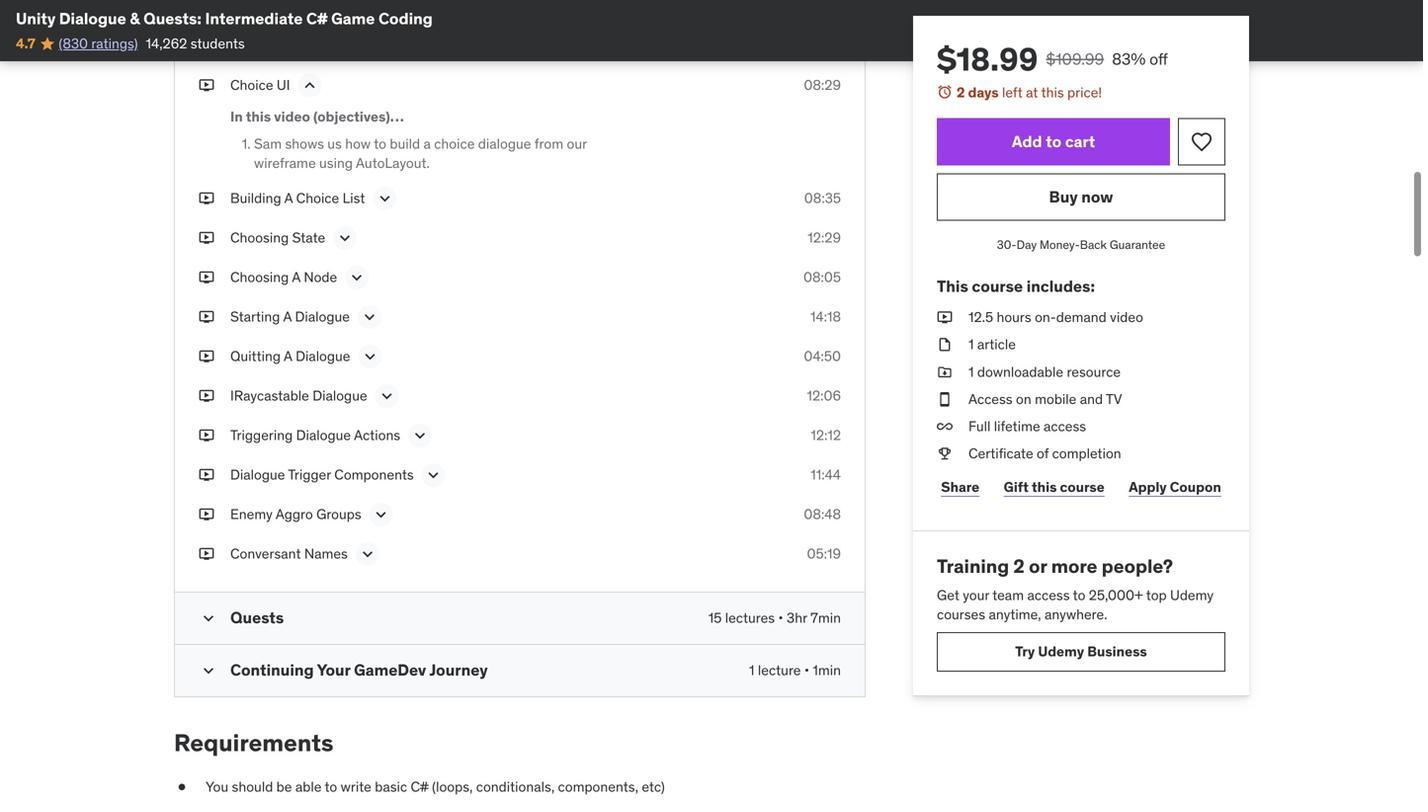 Task type: describe. For each thing, give the bounding box(es) containing it.
trigger
[[288, 466, 331, 484]]

2 vertical spatial 1
[[749, 662, 755, 680]]

sam
[[254, 135, 282, 153]]

a for choosing a node
[[292, 268, 300, 286]]

this for gift this course
[[1032, 478, 1057, 496]]

0 vertical spatial this
[[1041, 84, 1064, 101]]

people?
[[1102, 555, 1173, 578]]

enemy
[[230, 506, 273, 523]]

0 vertical spatial c#
[[306, 8, 328, 29]]

14:18
[[810, 308, 841, 326]]

this for in this video (objectives)… sam shows us how to build a choice dialogue from our wireframe using autolayout.
[[246, 108, 271, 125]]

0 vertical spatial course
[[972, 276, 1023, 296]]

show lecture description image for enemy aggro groups
[[371, 505, 391, 525]]

lectures
[[725, 609, 775, 627]]

1 article
[[969, 336, 1016, 354]]

dialogue down 'node'
[[295, 308, 350, 326]]

15
[[709, 609, 722, 627]]

11:44
[[811, 466, 841, 484]]

using
[[319, 154, 353, 172]]

journey
[[429, 660, 488, 681]]

completion
[[1052, 445, 1122, 463]]

share button
[[937, 468, 984, 507]]

of
[[1037, 445, 1049, 463]]

ui
[[277, 76, 290, 94]]

wireframe
[[254, 154, 316, 172]]

days
[[968, 84, 999, 101]]

autolayout.
[[356, 154, 430, 172]]

starting a dialogue
[[230, 308, 350, 326]]

building a choice list
[[230, 189, 365, 207]]

to inside add to cart button
[[1046, 131, 1062, 152]]

to inside in this video (objectives)… sam shows us how to build a choice dialogue from our wireframe using autolayout.
[[374, 135, 386, 153]]

on
[[1016, 390, 1032, 408]]

small image
[[199, 661, 218, 681]]

(loops,
[[432, 778, 473, 796]]

anytime,
[[989, 606, 1041, 624]]

names
[[304, 545, 348, 563]]

choosing for choosing state
[[230, 229, 289, 247]]

groups
[[316, 506, 361, 523]]

gift this course
[[1004, 478, 1105, 496]]

wishlist image
[[1190, 130, 1214, 154]]

this course includes:
[[937, 276, 1095, 296]]

dialogue down triggering
[[230, 466, 285, 484]]

gift
[[1004, 478, 1029, 496]]

certificate of completion
[[969, 445, 1122, 463]]

conditionals,
[[476, 778, 555, 796]]

show lecture description image for quitting a dialogue
[[360, 347, 380, 367]]

requirements
[[174, 729, 334, 758]]

to inside the training 2 or more people? get your team access to 25,000+ top udemy courses anytime, anywhere.
[[1073, 587, 1086, 604]]

$109.99
[[1046, 49, 1104, 69]]

coding
[[379, 8, 433, 29]]

xsmall image for quitting a dialogue
[[199, 347, 214, 366]]

08:48
[[804, 506, 841, 523]]

triggering dialogue actions
[[230, 427, 400, 444]]

show lecture description image for conversant names
[[358, 545, 377, 564]]

to right able
[[325, 778, 337, 796]]

quitting a dialogue
[[230, 348, 350, 365]]

83%
[[1112, 49, 1146, 69]]

choosing state
[[230, 229, 325, 247]]

show lecture description image for starting a dialogue
[[360, 307, 380, 327]]

us
[[327, 135, 342, 153]]

starting
[[230, 308, 280, 326]]

dialogue up (830 ratings) on the top of the page
[[59, 8, 126, 29]]

a for building a choice list
[[284, 189, 293, 207]]

downloadable
[[977, 363, 1064, 381]]

guarantee
[[1110, 237, 1166, 253]]

on-
[[1035, 308, 1056, 326]]

12:29
[[808, 229, 841, 247]]

full lifetime access
[[969, 418, 1086, 435]]

write
[[341, 778, 372, 796]]

video inside in this video (objectives)… sam shows us how to build a choice dialogue from our wireframe using autolayout.
[[274, 108, 310, 125]]

12:06
[[807, 387, 841, 405]]

buy now
[[1049, 187, 1113, 207]]

this
[[937, 276, 969, 296]]

resource
[[1067, 363, 1121, 381]]

xsmall image for triggering dialogue actions
[[199, 426, 214, 445]]

get
[[937, 587, 960, 604]]

your
[[317, 660, 350, 681]]

in
[[230, 108, 243, 125]]

a for quitting a dialogue
[[284, 348, 292, 365]]

xsmall image for dialogue trigger components
[[199, 466, 214, 485]]

apply coupon
[[1129, 478, 1222, 496]]

0 vertical spatial 2
[[957, 84, 965, 101]]

• for quests
[[778, 609, 784, 627]]

money-
[[1040, 237, 1080, 253]]

components
[[334, 466, 414, 484]]

basic
[[375, 778, 407, 796]]

conversant
[[230, 545, 301, 563]]

anywhere.
[[1045, 606, 1108, 624]]

unity
[[16, 8, 56, 29]]

show lecture description image for dialogue trigger components
[[424, 466, 444, 485]]

2 days left at this price!
[[957, 84, 1102, 101]]

choosing a random response
[[230, 36, 420, 54]]

conversant names
[[230, 545, 348, 563]]

alarm image
[[937, 84, 953, 100]]

students
[[191, 34, 245, 52]]

$18.99 $109.99 83% off
[[937, 40, 1168, 79]]

(830
[[59, 34, 88, 52]]

choice
[[434, 135, 475, 153]]

full
[[969, 418, 991, 435]]

1 horizontal spatial choice
[[296, 189, 339, 207]]

1 lecture • 1min
[[749, 662, 841, 680]]



Task type: vqa. For each thing, say whether or not it's contained in the screenshot.
Dialogue Trigger Components
yes



Task type: locate. For each thing, give the bounding box(es) containing it.
choosing up the starting
[[230, 268, 289, 286]]

choice ui
[[230, 76, 290, 94]]

1 up access
[[969, 363, 974, 381]]

quests:
[[143, 8, 202, 29]]

04:50
[[804, 348, 841, 365]]

choosing down building
[[230, 229, 289, 247]]

xsmall image for choosing a node
[[199, 268, 214, 287]]

xsmall image for iraycastable dialogue
[[199, 387, 214, 406]]

•
[[778, 609, 784, 627], [804, 662, 810, 680]]

3 choosing from the top
[[230, 268, 289, 286]]

1 vertical spatial video
[[1110, 308, 1144, 326]]

2 vertical spatial this
[[1032, 478, 1057, 496]]

05:19
[[807, 545, 841, 563]]

1 choosing from the top
[[230, 36, 289, 54]]

a
[[292, 36, 300, 54], [284, 189, 293, 207], [292, 268, 300, 286], [283, 308, 292, 326], [284, 348, 292, 365]]

1 horizontal spatial udemy
[[1170, 587, 1214, 604]]

0 horizontal spatial 2
[[957, 84, 965, 101]]

or
[[1029, 555, 1047, 578]]

response
[[359, 36, 420, 54]]

choice left the ui
[[230, 76, 273, 94]]

xsmall image
[[199, 0, 214, 16], [199, 36, 214, 55], [199, 75, 214, 95], [199, 228, 214, 248], [199, 307, 214, 327], [937, 308, 953, 327], [937, 363, 953, 382], [937, 390, 953, 409], [937, 444, 953, 464], [199, 505, 214, 525]]

show lecture description image right starting a dialogue
[[360, 307, 380, 327]]

14,262 students
[[146, 34, 245, 52]]

• left 1min
[[804, 662, 810, 680]]

1 vertical spatial choice
[[296, 189, 339, 207]]

15 lectures • 3hr 7min
[[709, 609, 841, 627]]

show lecture description image right names
[[358, 545, 377, 564]]

off
[[1150, 49, 1168, 69]]

show lecture description image for triggering dialogue actions
[[410, 426, 430, 446]]

xsmall image for building a choice list
[[199, 189, 214, 208]]

0 horizontal spatial course
[[972, 276, 1023, 296]]

a
[[424, 135, 431, 153]]

1 vertical spatial course
[[1060, 478, 1105, 496]]

show lecture description image
[[335, 228, 355, 248], [347, 268, 367, 288], [360, 307, 380, 327], [358, 545, 377, 564]]

1 horizontal spatial video
[[1110, 308, 1144, 326]]

course
[[972, 276, 1023, 296], [1060, 478, 1105, 496]]

access down mobile
[[1044, 418, 1086, 435]]

0 horizontal spatial c#
[[306, 8, 328, 29]]

small image
[[199, 609, 218, 629]]

tv
[[1106, 390, 1122, 408]]

2 left the or
[[1014, 555, 1025, 578]]

12.5
[[969, 308, 993, 326]]

enemy aggro groups
[[230, 506, 361, 523]]

show lecture description image
[[375, 189, 395, 209], [360, 347, 380, 367], [377, 387, 397, 406], [410, 426, 430, 446], [424, 466, 444, 485], [371, 505, 391, 525]]

1 vertical spatial 2
[[1014, 555, 1025, 578]]

left
[[1002, 84, 1023, 101]]

to right how
[[374, 135, 386, 153]]

c#
[[306, 8, 328, 29], [411, 778, 429, 796]]

try
[[1015, 643, 1035, 661]]

courses
[[937, 606, 986, 624]]

unity dialogue & quests: intermediate c# game coding
[[16, 8, 433, 29]]

continuing your gamedev journey
[[230, 660, 488, 681]]

show lecture description image right 'state'
[[335, 228, 355, 248]]

intermediate
[[205, 8, 303, 29]]

business
[[1088, 643, 1147, 661]]

a right building
[[284, 189, 293, 207]]

choosing down the intermediate
[[230, 36, 289, 54]]

2 right alarm "image"
[[957, 84, 965, 101]]

how
[[345, 135, 371, 153]]

0 vertical spatial •
[[778, 609, 784, 627]]

add to cart button
[[937, 118, 1170, 166]]

1 horizontal spatial •
[[804, 662, 810, 680]]

to left cart
[[1046, 131, 1062, 152]]

video right demand
[[1110, 308, 1144, 326]]

show lecture description image for choosing state
[[335, 228, 355, 248]]

choosing for choosing a random response
[[230, 36, 289, 54]]

training 2 or more people? get your team access to 25,000+ top udemy courses anytime, anywhere.
[[937, 555, 1214, 624]]

0 vertical spatial udemy
[[1170, 587, 1214, 604]]

$18.99
[[937, 40, 1038, 79]]

this right in
[[246, 108, 271, 125]]

1 left lecture
[[749, 662, 755, 680]]

a for choosing a random response
[[292, 36, 300, 54]]

dialogue up the triggering dialogue actions
[[313, 387, 367, 405]]

• left 3hr
[[778, 609, 784, 627]]

1 for 1 article
[[969, 336, 974, 354]]

1 horizontal spatial c#
[[411, 778, 429, 796]]

building
[[230, 189, 281, 207]]

add to cart
[[1012, 131, 1095, 152]]

actions
[[354, 427, 400, 444]]

hide lecture description image
[[300, 75, 320, 95]]

includes:
[[1027, 276, 1095, 296]]

video up shows
[[274, 108, 310, 125]]

cart
[[1065, 131, 1095, 152]]

apply
[[1129, 478, 1167, 496]]

able
[[295, 778, 322, 796]]

try udemy business
[[1015, 643, 1147, 661]]

training
[[937, 555, 1009, 578]]

1 vertical spatial this
[[246, 108, 271, 125]]

you should be able to write basic c# (loops, conditionals, components, etc)
[[206, 778, 665, 796]]

0 horizontal spatial udemy
[[1038, 643, 1084, 661]]

1 vertical spatial udemy
[[1038, 643, 1084, 661]]

dialogue up the dialogue trigger components
[[296, 427, 351, 444]]

show lecture description image right 'node'
[[347, 268, 367, 288]]

0 vertical spatial choosing
[[230, 36, 289, 54]]

this right the at
[[1041, 84, 1064, 101]]

hours
[[997, 308, 1032, 326]]

coupon
[[1170, 478, 1222, 496]]

1 left article
[[969, 336, 974, 354]]

aggro
[[276, 506, 313, 523]]

xsmall image
[[199, 189, 214, 208], [199, 268, 214, 287], [937, 335, 953, 355], [199, 347, 214, 366], [199, 387, 214, 406], [937, 417, 953, 436], [199, 426, 214, 445], [199, 466, 214, 485], [199, 545, 214, 564], [174, 778, 190, 797]]

course up 12.5
[[972, 276, 1023, 296]]

team
[[993, 587, 1024, 604]]

1 vertical spatial access
[[1027, 587, 1070, 604]]

1 for 1 downloadable resource
[[969, 363, 974, 381]]

our
[[567, 135, 587, 153]]

• for continuing your gamedev journey
[[804, 662, 810, 680]]

a right the starting
[[283, 308, 292, 326]]

choice left list
[[296, 189, 339, 207]]

choosing a node
[[230, 268, 337, 286]]

course down completion
[[1060, 478, 1105, 496]]

day
[[1017, 237, 1037, 253]]

a left 'node'
[[292, 268, 300, 286]]

0 horizontal spatial choice
[[230, 76, 273, 94]]

demand
[[1056, 308, 1107, 326]]

2 vertical spatial choosing
[[230, 268, 289, 286]]

1 horizontal spatial 2
[[1014, 555, 1025, 578]]

udemy
[[1170, 587, 1214, 604], [1038, 643, 1084, 661]]

you
[[206, 778, 228, 796]]

show lecture description image for choosing a node
[[347, 268, 367, 288]]

buy
[[1049, 187, 1078, 207]]

08:29
[[804, 76, 841, 94]]

list
[[343, 189, 365, 207]]

back
[[1080, 237, 1107, 253]]

from
[[535, 135, 564, 153]]

0 vertical spatial access
[[1044, 418, 1086, 435]]

show lecture description image for iraycastable dialogue
[[377, 387, 397, 406]]

access on mobile and tv
[[969, 390, 1122, 408]]

1 vertical spatial 1
[[969, 363, 974, 381]]

c# right basic
[[411, 778, 429, 796]]

this right gift
[[1032, 478, 1057, 496]]

dialogue
[[59, 8, 126, 29], [295, 308, 350, 326], [296, 348, 350, 365], [313, 387, 367, 405], [296, 427, 351, 444], [230, 466, 285, 484]]

2 inside the training 2 or more people? get your team access to 25,000+ top udemy courses anytime, anywhere.
[[1014, 555, 1025, 578]]

triggering
[[230, 427, 293, 444]]

access down the or
[[1027, 587, 1070, 604]]

2
[[957, 84, 965, 101], [1014, 555, 1025, 578]]

components,
[[558, 778, 638, 796]]

to up anywhere.
[[1073, 587, 1086, 604]]

choosing for choosing a node
[[230, 268, 289, 286]]

iraycastable
[[230, 387, 309, 405]]

udemy inside 'link'
[[1038, 643, 1084, 661]]

access inside the training 2 or more people? get your team access to 25,000+ top udemy courses anytime, anywhere.
[[1027, 587, 1070, 604]]

dialogue trigger components
[[230, 466, 414, 484]]

a left the random
[[292, 36, 300, 54]]

1 vertical spatial choosing
[[230, 229, 289, 247]]

a for starting a dialogue
[[283, 308, 292, 326]]

2 choosing from the top
[[230, 229, 289, 247]]

1 horizontal spatial course
[[1060, 478, 1105, 496]]

1 vertical spatial •
[[804, 662, 810, 680]]

c# up choosing a random response on the top left
[[306, 8, 328, 29]]

udemy right top
[[1170, 587, 1214, 604]]

1min
[[813, 662, 841, 680]]

video
[[274, 108, 310, 125], [1110, 308, 1144, 326]]

0 vertical spatial choice
[[230, 76, 273, 94]]

udemy inside the training 2 or more people? get your team access to 25,000+ top udemy courses anytime, anywhere.
[[1170, 587, 1214, 604]]

state
[[292, 229, 325, 247]]

udemy right try
[[1038, 643, 1084, 661]]

build
[[390, 135, 420, 153]]

xsmall image for conversant names
[[199, 545, 214, 564]]

show lecture description image for building a choice list
[[375, 189, 395, 209]]

price!
[[1068, 84, 1102, 101]]

this inside in this video (objectives)… sam shows us how to build a choice dialogue from our wireframe using autolayout.
[[246, 108, 271, 125]]

to
[[1046, 131, 1062, 152], [374, 135, 386, 153], [1073, 587, 1086, 604], [325, 778, 337, 796]]

1 vertical spatial c#
[[411, 778, 429, 796]]

shows
[[285, 135, 324, 153]]

should
[[232, 778, 273, 796]]

0 horizontal spatial •
[[778, 609, 784, 627]]

a right quitting
[[284, 348, 292, 365]]

30-
[[997, 237, 1017, 253]]

0 horizontal spatial video
[[274, 108, 310, 125]]

0 vertical spatial video
[[274, 108, 310, 125]]

your
[[963, 587, 990, 604]]

dialogue up iraycastable dialogue
[[296, 348, 350, 365]]

12.5 hours on-demand video
[[969, 308, 1144, 326]]

in this video (objectives)… sam shows us how to build a choice dialogue from our wireframe using autolayout.
[[230, 108, 587, 172]]

0 vertical spatial 1
[[969, 336, 974, 354]]



